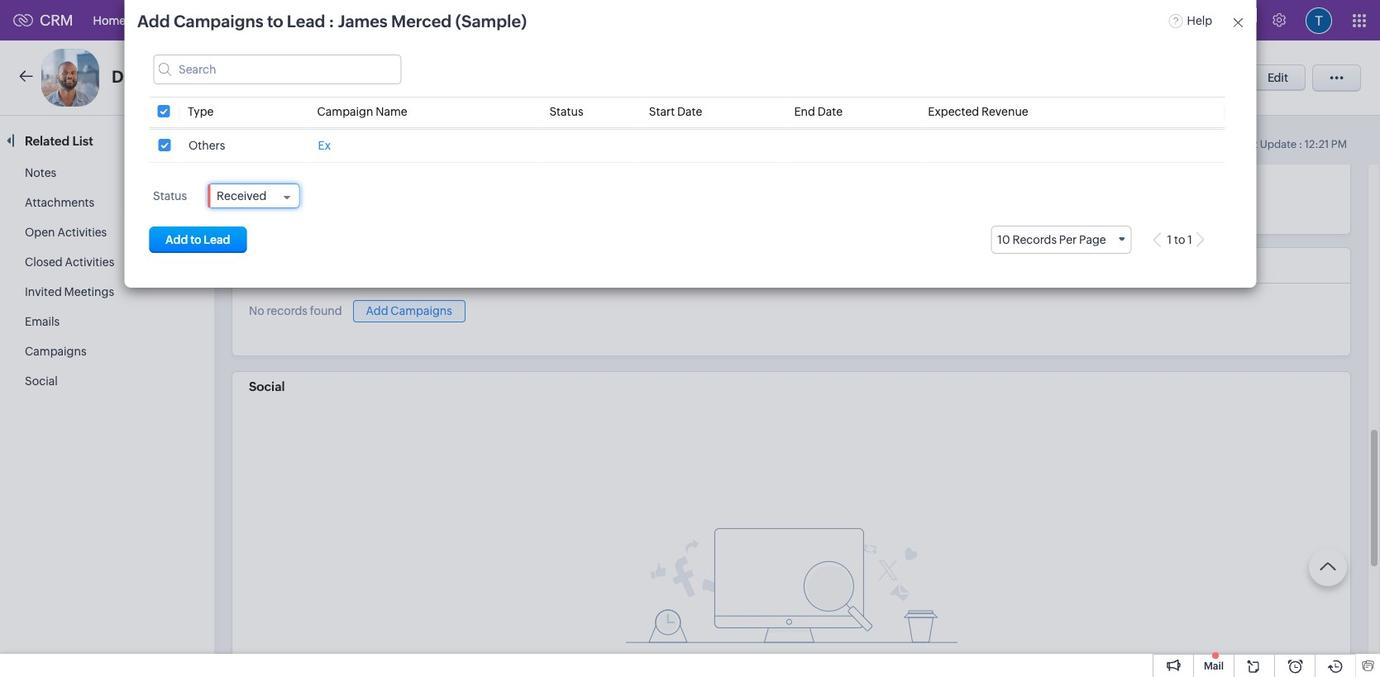 Task type: vqa. For each thing, say whether or not it's contained in the screenshot.
: to the right
yes



Task type: describe. For each thing, give the bounding box(es) containing it.
contacts link
[[197, 0, 273, 40]]

add campaigns link
[[353, 300, 466, 322]]

invited
[[25, 285, 62, 299]]

0 horizontal spatial :
[[329, 12, 334, 31]]

deals link
[[351, 0, 407, 40]]

calendar image
[[1205, 14, 1219, 27]]

expected revenue link
[[928, 105, 1029, 118]]

type
[[188, 105, 214, 118]]

1 vertical spatial :
[[1299, 138, 1303, 151]]

per
[[1059, 233, 1077, 246]]

crm
[[40, 12, 73, 29]]

date for start date
[[677, 105, 702, 118]]

1 horizontal spatial status
[[550, 105, 584, 118]]

dr.
[[112, 67, 135, 86]]

Received field
[[209, 184, 299, 208]]

status link
[[550, 105, 584, 118]]

0 horizontal spatial (sample)
[[256, 67, 327, 86]]

kwik
[[338, 71, 365, 85]]

revenue
[[982, 105, 1029, 118]]

activities for closed activities
[[65, 256, 114, 269]]

start date
[[649, 105, 702, 118]]

add for add campaigns to lead  :  james merced (sample)
[[137, 12, 170, 31]]

1 vertical spatial meetings
[[64, 285, 114, 299]]

0 horizontal spatial merced
[[192, 67, 252, 86]]

add for add campaigns
[[366, 304, 388, 317]]

add campaigns
[[366, 304, 452, 317]]

tasks
[[420, 14, 449, 27]]

-
[[331, 71, 335, 85]]

home
[[93, 14, 126, 27]]

1 1 from the left
[[1167, 233, 1172, 247]]

printing
[[399, 71, 444, 85]]

ex link
[[318, 139, 331, 152]]

crm link
[[13, 12, 73, 29]]

10 Records Per Page field
[[991, 226, 1132, 254]]

no
[[249, 305, 264, 318]]

invited meetings link
[[25, 285, 114, 299]]

1 horizontal spatial social
[[249, 379, 285, 393]]

page
[[1079, 233, 1106, 246]]

Search text field
[[153, 55, 401, 84]]

start
[[649, 105, 675, 118]]

kopy
[[367, 71, 396, 85]]

0 vertical spatial to
[[267, 12, 283, 31]]

attachments link
[[25, 196, 94, 209]]

10 records
[[998, 233, 1057, 246]]

open activities link
[[25, 226, 107, 239]]

add campaigns to lead  :  james merced (sample)
[[137, 12, 527, 31]]

update
[[1260, 138, 1297, 151]]

0 horizontal spatial status
[[153, 189, 187, 203]]

1 horizontal spatial james
[[338, 12, 388, 31]]

meetings link
[[463, 0, 539, 40]]

expected revenue
[[928, 105, 1029, 118]]

campaign name link
[[317, 105, 408, 118]]

mail
[[1204, 661, 1224, 672]]

meetings inside "link"
[[476, 14, 526, 27]]

leads
[[152, 14, 184, 27]]

records
[[267, 305, 308, 318]]

type link
[[188, 105, 214, 118]]



Task type: locate. For each thing, give the bounding box(es) containing it.
emails link
[[25, 315, 60, 328]]

merced up type
[[192, 67, 252, 86]]

home link
[[80, 0, 139, 40]]

open activities
[[25, 226, 107, 239]]

1 vertical spatial (sample)
[[256, 67, 327, 86]]

0 vertical spatial status
[[550, 105, 584, 118]]

lead
[[287, 12, 325, 31]]

to
[[267, 12, 283, 31], [1175, 233, 1186, 247]]

date for end date
[[818, 105, 843, 118]]

campaign name
[[317, 105, 408, 118]]

12:21
[[1305, 138, 1329, 151]]

1 vertical spatial james
[[139, 67, 188, 86]]

expected
[[928, 105, 979, 118]]

add right home
[[137, 12, 170, 31]]

1 horizontal spatial (sample)
[[455, 12, 527, 31]]

1 vertical spatial activities
[[65, 256, 114, 269]]

1
[[1167, 233, 1172, 247], [1188, 233, 1193, 247]]

search image
[[1171, 13, 1185, 27]]

merced up printing
[[391, 12, 452, 31]]

tasks link
[[407, 0, 463, 40]]

related
[[25, 134, 70, 148]]

meetings right "tasks"
[[476, 14, 526, 27]]

2 1 from the left
[[1188, 233, 1193, 247]]

1 horizontal spatial add
[[366, 304, 388, 317]]

no records found
[[249, 305, 342, 318]]

:
[[329, 12, 334, 31], [1299, 138, 1303, 151]]

social
[[25, 375, 58, 388], [249, 379, 285, 393]]

1 vertical spatial add
[[366, 304, 388, 317]]

notes
[[25, 166, 56, 179]]

closed activities
[[25, 256, 114, 269]]

date
[[677, 105, 702, 118], [818, 105, 843, 118]]

notes link
[[25, 166, 56, 179]]

meetings down closed activities
[[64, 285, 114, 299]]

attachments
[[25, 196, 94, 209]]

1 horizontal spatial meetings
[[476, 14, 526, 27]]

meetings
[[476, 14, 526, 27], [64, 285, 114, 299]]

0 horizontal spatial to
[[267, 12, 283, 31]]

add right found
[[366, 304, 388, 317]]

others
[[189, 139, 225, 152]]

10 records per page
[[998, 233, 1106, 246]]

1 vertical spatial merced
[[192, 67, 252, 86]]

social down campaigns link
[[25, 375, 58, 388]]

activities up invited meetings
[[65, 256, 114, 269]]

date right start
[[677, 105, 702, 118]]

1 date from the left
[[677, 105, 702, 118]]

1 horizontal spatial 1
[[1188, 233, 1193, 247]]

edit button
[[1250, 65, 1306, 91]]

closed activities link
[[25, 256, 114, 269]]

0 vertical spatial merced
[[391, 12, 452, 31]]

activities
[[57, 226, 107, 239], [65, 256, 114, 269]]

0 vertical spatial activities
[[57, 226, 107, 239]]

pm
[[1331, 138, 1347, 151]]

campaign
[[317, 105, 373, 118]]

campaigns
[[174, 12, 264, 31], [249, 259, 316, 273], [391, 304, 452, 317], [25, 345, 86, 358]]

social down no
[[249, 379, 285, 393]]

0 horizontal spatial date
[[677, 105, 702, 118]]

found
[[310, 305, 342, 318]]

name
[[376, 105, 408, 118]]

list
[[72, 134, 93, 148]]

: right lead
[[329, 12, 334, 31]]

1 horizontal spatial merced
[[391, 12, 452, 31]]

emails
[[25, 315, 60, 328]]

date right end
[[818, 105, 843, 118]]

activities for open activities
[[57, 226, 107, 239]]

1 horizontal spatial to
[[1175, 233, 1186, 247]]

1 vertical spatial status
[[153, 189, 187, 203]]

0 horizontal spatial social
[[25, 375, 58, 388]]

accounts link
[[273, 0, 351, 40]]

social link
[[25, 375, 58, 388]]

0 vertical spatial meetings
[[476, 14, 526, 27]]

0 vertical spatial james
[[338, 12, 388, 31]]

james
[[338, 12, 388, 31], [139, 67, 188, 86]]

0 horizontal spatial add
[[137, 12, 170, 31]]

end date
[[794, 105, 843, 118]]

1 horizontal spatial date
[[818, 105, 843, 118]]

contacts
[[211, 14, 260, 27]]

(sample) right "tasks"
[[455, 12, 527, 31]]

closed
[[25, 256, 63, 269]]

james right accounts on the left of the page
[[338, 12, 388, 31]]

james right dr.
[[139, 67, 188, 86]]

search element
[[1161, 0, 1195, 41]]

(sample) left -
[[256, 67, 327, 86]]

None button
[[149, 227, 247, 253]]

ex
[[318, 139, 331, 152]]

status
[[550, 105, 584, 118], [153, 189, 187, 203]]

help link
[[1169, 14, 1213, 27]]

related list
[[25, 134, 96, 148]]

end
[[794, 105, 815, 118]]

campaigns link
[[25, 345, 86, 358]]

start date link
[[649, 105, 702, 118]]

last
[[1238, 138, 1258, 151]]

end date link
[[794, 105, 843, 118]]

: left 12:21
[[1299, 138, 1303, 151]]

0 horizontal spatial 1
[[1167, 233, 1172, 247]]

last update : 12:21 pm
[[1238, 138, 1347, 151]]

add
[[137, 12, 170, 31], [366, 304, 388, 317]]

2 date from the left
[[818, 105, 843, 118]]

received
[[217, 189, 267, 203]]

open
[[25, 226, 55, 239]]

1 to 1
[[1167, 233, 1193, 247]]

deals
[[364, 14, 394, 27]]

help
[[1187, 14, 1213, 27]]

1 horizontal spatial :
[[1299, 138, 1303, 151]]

activities up closed activities
[[57, 226, 107, 239]]

0 vertical spatial (sample)
[[455, 12, 527, 31]]

0 horizontal spatial meetings
[[64, 285, 114, 299]]

merced
[[391, 12, 452, 31], [192, 67, 252, 86]]

edit
[[1268, 71, 1289, 84]]

accounts
[[286, 14, 338, 27]]

0 vertical spatial :
[[329, 12, 334, 31]]

1 vertical spatial to
[[1175, 233, 1186, 247]]

0 vertical spatial add
[[137, 12, 170, 31]]

(sample)
[[455, 12, 527, 31], [256, 67, 327, 86]]

dr. james merced (sample) - kwik kopy printing
[[112, 67, 444, 86]]

leads link
[[139, 0, 197, 40]]

invited meetings
[[25, 285, 114, 299]]

0 horizontal spatial james
[[139, 67, 188, 86]]



